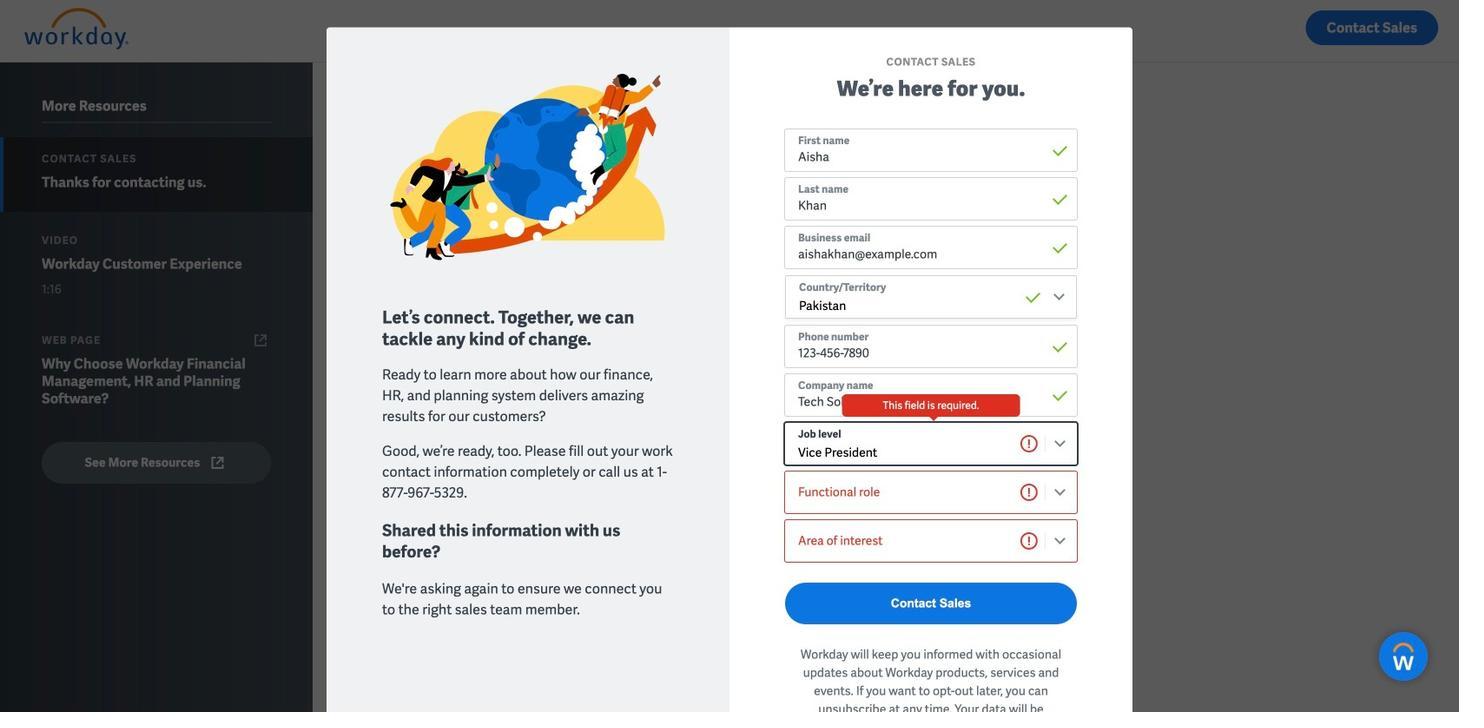 Task type: describe. For each thing, give the bounding box(es) containing it.
modal dialog
[[327, 27, 1133, 712]]

none email field inside modal dialog
[[798, 245, 1052, 263]]



Task type: vqa. For each thing, say whether or not it's contained in the screenshot.
email field in the Modal dialog
yes



Task type: locate. For each thing, give the bounding box(es) containing it.
none telephone field inside modal dialog
[[798, 344, 1052, 362]]

None telephone field
[[798, 344, 1052, 362]]

None email field
[[798, 245, 1052, 263]]

None text field
[[798, 148, 1052, 166], [798, 196, 1052, 215], [798, 393, 1052, 411], [798, 148, 1052, 166], [798, 196, 1052, 215], [798, 393, 1052, 411]]



